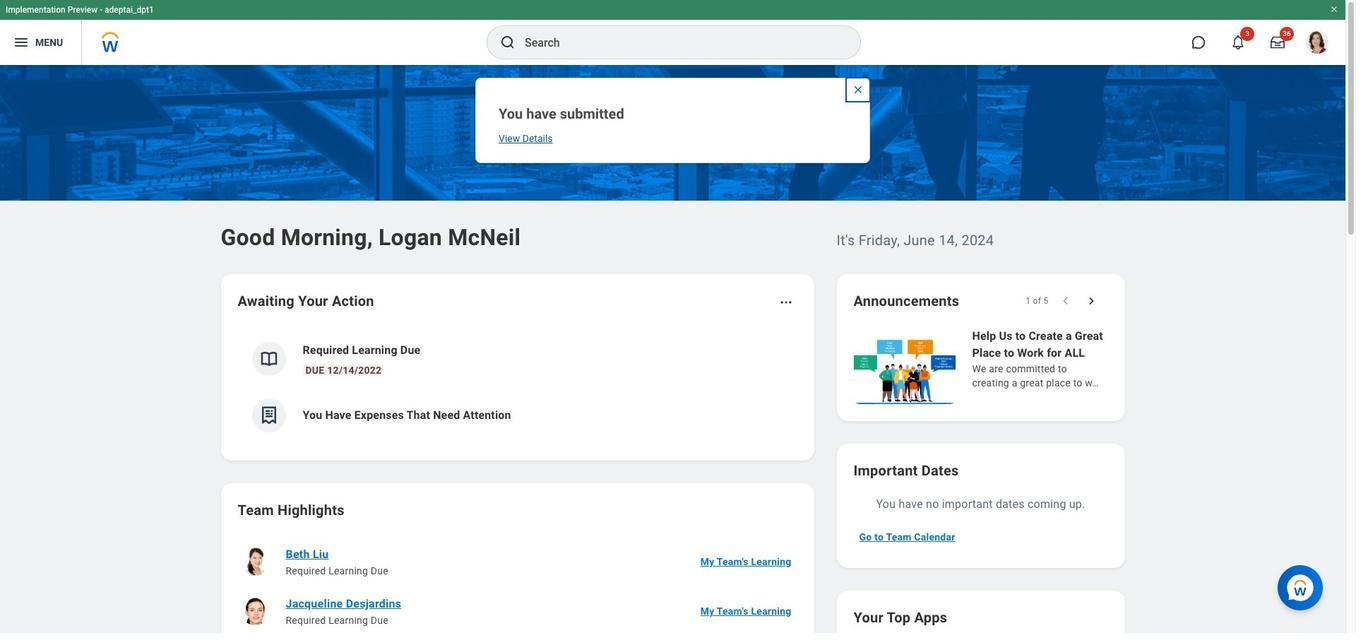 Task type: describe. For each thing, give the bounding box(es) containing it.
related actions image
[[779, 295, 793, 310]]

close image
[[853, 84, 864, 95]]

book open image
[[258, 348, 279, 370]]

inbox large image
[[1271, 35, 1285, 49]]

chevron left small image
[[1059, 294, 1073, 308]]

justify image
[[13, 34, 30, 51]]

2 list from the top
[[238, 537, 797, 633]]

close environment banner image
[[1331, 5, 1339, 13]]

chevron right small image
[[1084, 294, 1098, 308]]



Task type: vqa. For each thing, say whether or not it's contained in the screenshot.
logan mcneil button
no



Task type: locate. For each thing, give the bounding box(es) containing it.
1 list from the top
[[238, 331, 797, 444]]

0 vertical spatial list
[[238, 331, 797, 444]]

dashboard expenses image
[[258, 405, 279, 426]]

main content
[[0, 65, 1346, 633]]

search image
[[500, 34, 517, 51]]

1 vertical spatial list
[[238, 537, 797, 633]]

dialog
[[476, 78, 871, 163]]

status
[[1026, 295, 1049, 307]]

profile logan mcneil image
[[1307, 31, 1329, 57]]

banner
[[0, 0, 1346, 65]]

list
[[238, 331, 797, 444], [238, 537, 797, 633]]

Search Workday  search field
[[525, 27, 832, 58]]

notifications large image
[[1232, 35, 1246, 49]]



